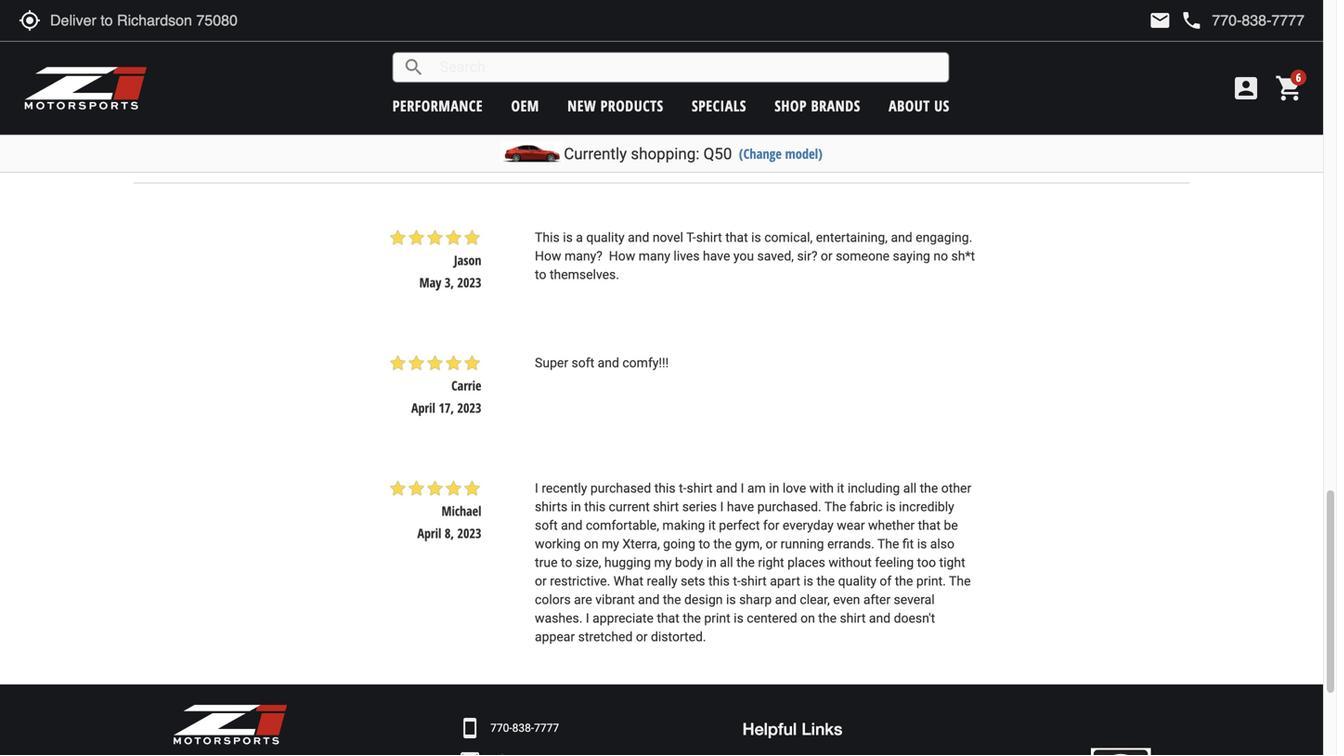 Task type: vqa. For each thing, say whether or not it's contained in the screenshot.
Now related to love
no



Task type: locate. For each thing, give the bounding box(es) containing it.
3 2023 from the top
[[458, 525, 482, 542]]

that up distorted.
[[657, 611, 680, 626]]

oem link
[[511, 96, 540, 116]]

(4)
[[603, 27, 618, 41]]

0 vertical spatial 2023
[[458, 274, 482, 291]]

star_half inside "star star star star star_half (14) $1.98"
[[750, 39, 768, 57]]

the down really
[[663, 592, 682, 608]]

and up many
[[628, 230, 650, 245]]

1 vertical spatial this
[[585, 500, 606, 515]]

all right body
[[720, 555, 734, 571]]

2 vertical spatial 2023
[[458, 525, 482, 542]]

2023 inside star star star star star michael april 8, 2023
[[458, 525, 482, 542]]

print
[[705, 611, 731, 626]]

0 vertical spatial quality
[[587, 230, 625, 245]]

1 2023 from the top
[[458, 274, 482, 291]]

in
[[770, 481, 780, 496], [571, 500, 581, 515], [707, 555, 717, 571]]

0 vertical spatial that
[[726, 230, 749, 245]]

to up body
[[699, 537, 711, 552]]

2023 inside star star star star star carrie april 17, 2023
[[458, 399, 482, 417]]

april inside star star star star star michael april 8, 2023
[[418, 525, 442, 542]]

2023 for star star star star star jason may 3, 2023
[[458, 274, 482, 291]]

is
[[563, 230, 573, 245], [752, 230, 762, 245], [886, 500, 896, 515], [918, 537, 927, 552], [804, 574, 814, 589], [727, 592, 736, 608], [734, 611, 744, 626]]

0 vertical spatial this
[[655, 481, 676, 496]]

it down "series"
[[709, 518, 716, 533]]

sh*t
[[952, 249, 976, 264]]

1 vertical spatial that
[[918, 518, 941, 533]]

is up the you
[[752, 230, 762, 245]]

account_box link
[[1227, 73, 1266, 103]]

distorted.
[[651, 630, 707, 645]]

several
[[894, 592, 935, 608]]

1 vertical spatial soft
[[535, 518, 558, 533]]

0 horizontal spatial what
[[134, 143, 194, 174]]

2 vertical spatial the
[[950, 574, 971, 589]]

1 vertical spatial 2023
[[458, 399, 482, 417]]

this down purchased at the left of page
[[585, 500, 606, 515]]

our
[[200, 143, 238, 174]]

1 horizontal spatial the
[[878, 537, 900, 552]]

or right sir?
[[821, 249, 833, 264]]

star_half left (14)
[[750, 39, 768, 57]]

this
[[655, 481, 676, 496], [585, 500, 606, 515], [709, 574, 730, 589]]

1 vertical spatial quality
[[839, 574, 877, 589]]

(40)
[[428, 27, 450, 41]]

many
[[639, 249, 671, 264]]

shirt up lives
[[697, 230, 723, 245]]

7777
[[534, 722, 559, 735]]

hugging
[[605, 555, 651, 571]]

is right print at the bottom right
[[734, 611, 744, 626]]

what left "our" on the left of page
[[134, 143, 194, 174]]

the down the perfect
[[714, 537, 732, 552]]

or
[[821, 249, 833, 264], [766, 537, 778, 552], [535, 574, 547, 589], [636, 630, 648, 645]]

2023 down carrie
[[458, 399, 482, 417]]

0 horizontal spatial my
[[602, 537, 620, 552]]

star_half inside star star star star star_half (15) $0.48
[[921, 39, 940, 57]]

shirt up "series"
[[687, 481, 713, 496]]

z1 company logo image
[[172, 703, 289, 746]]

the right of in the bottom right of the page
[[895, 574, 914, 589]]

i right "series"
[[721, 500, 724, 515]]

performance
[[393, 96, 483, 116]]

and up working
[[561, 518, 583, 533]]

the down whether
[[878, 537, 900, 552]]

1 horizontal spatial that
[[726, 230, 749, 245]]

or down appreciate
[[636, 630, 648, 645]]

1 vertical spatial my
[[655, 555, 672, 571]]

what down hugging
[[614, 574, 644, 589]]

is up print at the bottom right
[[727, 592, 736, 608]]

that
[[726, 230, 749, 245], [918, 518, 941, 533], [657, 611, 680, 626]]

about
[[889, 96, 931, 116]]

2 vertical spatial in
[[707, 555, 717, 571]]

0 horizontal spatial z1
[[169, 4, 181, 21]]

what inside the i recently purchased this t-shirt and i am in love with it including all the other shirts in this current shirt series i have purchased. the fabric is incredibly soft and comfortable, making it perfect for everyday wear whether that be working on my xterra, going to the gym, or running errands. the fit is also true to size, hugging my body in all the right places without feeling too tight or restrictive. what really sets this t-shirt apart is the quality of the print. the colors are vibrant and the design is sharp and clear, even after several washes. i appreciate that the print is centered on the shirt and doesn't appear stretched or distorted.
[[614, 574, 644, 589]]

after
[[864, 592, 891, 608]]

places
[[788, 555, 826, 571]]

1 vertical spatial the
[[878, 537, 900, 552]]

0 vertical spatial in
[[770, 481, 780, 496]]

everyday
[[783, 518, 834, 533]]

1 horizontal spatial it
[[837, 481, 845, 496]]

have up the perfect
[[727, 500, 755, 515]]

fit
[[903, 537, 914, 552]]

shop
[[775, 96, 807, 116]]

star_half left (15)
[[921, 39, 940, 57]]

1 horizontal spatial to
[[561, 555, 573, 571]]

z1 right (2)
[[169, 4, 181, 21]]

z1 left glow-
[[999, 4, 1010, 21]]

and
[[628, 230, 650, 245], [891, 230, 913, 245], [598, 356, 620, 371], [716, 481, 738, 496], [561, 518, 583, 533], [638, 592, 660, 608], [775, 592, 797, 608], [869, 611, 891, 626]]

1 vertical spatial to
[[699, 537, 711, 552]]

model)
[[785, 144, 823, 163]]

0 horizontal spatial it
[[709, 518, 716, 533]]

2023 right 3,
[[458, 274, 482, 291]]

my down comfortable,
[[602, 537, 620, 552]]

soft down shirts
[[535, 518, 558, 533]]

t- up sharp
[[733, 574, 741, 589]]

is left the a
[[563, 230, 573, 245]]

1 horizontal spatial t-
[[733, 574, 741, 589]]

and up saying
[[891, 230, 913, 245]]

soft right super
[[572, 356, 595, 371]]

(7)
[[1118, 41, 1133, 55]]

this up design
[[709, 574, 730, 589]]

to right 'true'
[[561, 555, 573, 571]]

is down places at the right bottom
[[804, 574, 814, 589]]

1 vertical spatial april
[[418, 525, 442, 542]]

shirt
[[697, 230, 723, 245], [687, 481, 713, 496], [653, 500, 679, 515], [741, 574, 767, 589], [840, 611, 866, 626]]

this up making
[[655, 481, 676, 496]]

i recently purchased this t-shirt and i am in love with it including all the other shirts in this current shirt series i have purchased. the fabric is incredibly soft and comfortable, making it perfect for everyday wear whether that be working on my xterra, going to the gym, or running errands. the fit is also true to size, hugging my body in all the right places without feeling too tight or restrictive. what really sets this t-shirt apart is the quality of the print. the colors are vibrant and the design is sharp and clear, even after several washes. i appreciate that the print is centered on the shirt and doesn't appear stretched or distorted.
[[535, 481, 972, 645]]

the down tight
[[950, 574, 971, 589]]

my_location
[[19, 9, 41, 32]]

lives
[[674, 249, 700, 264]]

0 horizontal spatial quality
[[587, 230, 625, 245]]

star_half inside the star star star star star_half (40) $17.95
[[407, 25, 425, 43]]

this
[[535, 230, 560, 245]]

2 z1 from the left
[[999, 4, 1010, 21]]

0 vertical spatial soft
[[572, 356, 595, 371]]

and left am
[[716, 481, 738, 496]]

0 horizontal spatial to
[[535, 267, 547, 283]]

new
[[568, 96, 597, 116]]

saved,
[[758, 249, 794, 264]]

0 vertical spatial t-
[[679, 481, 687, 496]]

it right with
[[837, 481, 845, 496]]

account_box
[[1232, 73, 1262, 103]]

2 2023 from the top
[[458, 399, 482, 417]]

0 horizontal spatial this
[[585, 500, 606, 515]]

many?
[[565, 249, 603, 264]]

what
[[134, 143, 194, 174], [614, 574, 644, 589]]

april
[[412, 399, 436, 417], [418, 525, 442, 542]]

to
[[535, 267, 547, 283], [699, 537, 711, 552], [561, 555, 573, 571]]

may
[[420, 274, 442, 291]]

or down for
[[766, 537, 778, 552]]

about us link
[[889, 96, 950, 116]]

on
[[584, 537, 599, 552], [801, 611, 816, 626]]

i up shirts
[[535, 481, 539, 496]]

also
[[931, 537, 955, 552]]

1 vertical spatial t-
[[733, 574, 741, 589]]

2 horizontal spatial to
[[699, 537, 711, 552]]

quality
[[587, 230, 625, 245], [839, 574, 877, 589]]

1 vertical spatial have
[[727, 500, 755, 515]]

whether
[[869, 518, 915, 533]]

in right am
[[770, 481, 780, 496]]

$17.95
[[374, 48, 408, 66]]

1 vertical spatial all
[[720, 555, 734, 571]]

that inside this is a quality and novel t-shirt that is comical, entertaining, and engaging. how many?  how many lives have you saved, sir? or someone saying no sh*t to themselves.
[[726, 230, 749, 245]]

shop brands
[[775, 96, 861, 116]]

1 vertical spatial it
[[709, 518, 716, 533]]

star_half left (40)
[[407, 25, 425, 43]]

quality down without
[[839, 574, 877, 589]]

star_half inside (2) z1 quarter glass decals star star star star star_half (52)
[[235, 25, 254, 43]]

that up the you
[[726, 230, 749, 245]]

currently shopping: q50 (change model)
[[564, 144, 823, 163]]

1 horizontal spatial what
[[614, 574, 644, 589]]

have
[[703, 249, 731, 264], [727, 500, 755, 515]]

helpful
[[743, 719, 797, 739]]

comfy!!!
[[623, 356, 669, 371]]

april left 8,
[[418, 525, 442, 542]]

mail
[[1150, 9, 1172, 32]]

is up whether
[[886, 500, 896, 515]]

1 vertical spatial what
[[614, 574, 644, 589]]

z1 inside (2) z1 quarter glass decals star star star star star_half (52)
[[169, 4, 181, 21]]

17,
[[439, 399, 454, 417]]

1 horizontal spatial all
[[904, 481, 917, 496]]

appear
[[535, 630, 575, 645]]

0 horizontal spatial the
[[825, 500, 847, 515]]

t- up "series"
[[679, 481, 687, 496]]

april inside star star star star star carrie april 17, 2023
[[412, 399, 436, 417]]

super soft and comfy!!!
[[535, 356, 669, 371]]

this is a quality and novel t-shirt that is comical, entertaining, and engaging. how many?  how many lives have you saved, sir? or someone saying no sh*t to themselves.
[[535, 230, 976, 283]]

0 vertical spatial have
[[703, 249, 731, 264]]

to down the how
[[535, 267, 547, 283]]

other
[[942, 481, 972, 496]]

all up incredibly
[[904, 481, 917, 496]]

novel
[[653, 230, 684, 245]]

i down are
[[586, 611, 590, 626]]

my up really
[[655, 555, 672, 571]]

1 horizontal spatial z1
[[999, 4, 1010, 21]]

star_half for star star star star star_half (40) $17.95
[[407, 25, 425, 43]]

have inside this is a quality and novel t-shirt that is comical, entertaining, and engaging. how many?  how many lives have you saved, sir? or someone saying no sh*t to themselves.
[[703, 249, 731, 264]]

1 horizontal spatial on
[[801, 611, 816, 626]]

0 vertical spatial it
[[837, 481, 845, 496]]

in right body
[[707, 555, 717, 571]]

2023
[[458, 274, 482, 291], [458, 399, 482, 417], [458, 525, 482, 542]]

that down incredibly
[[918, 518, 941, 533]]

770-838-7777 link
[[491, 720, 559, 736]]

2023 inside star star star star star jason may 3, 2023
[[458, 274, 482, 291]]

1 z1 from the left
[[169, 4, 181, 21]]

feeling
[[875, 555, 914, 571]]

on up size,
[[584, 537, 599, 552]]

2023 right 8,
[[458, 525, 482, 542]]

star star star star star carrie april 17, 2023
[[389, 354, 482, 417]]

sema member logo image
[[1091, 748, 1151, 755]]

0 horizontal spatial soft
[[535, 518, 558, 533]]

2 horizontal spatial this
[[709, 574, 730, 589]]

quality right the a
[[587, 230, 625, 245]]

1 horizontal spatial this
[[655, 481, 676, 496]]

the
[[825, 500, 847, 515], [878, 537, 900, 552], [950, 574, 971, 589]]

and down really
[[638, 592, 660, 608]]

2 vertical spatial to
[[561, 555, 573, 571]]

have left the you
[[703, 249, 731, 264]]

770-
[[491, 722, 513, 735]]

1 horizontal spatial my
[[655, 555, 672, 571]]

xterra,
[[623, 537, 660, 552]]

dark
[[1080, 4, 1104, 21]]

april left the 17,
[[412, 399, 436, 417]]

body
[[675, 555, 704, 571]]

in down recently on the bottom of page
[[571, 500, 581, 515]]

star_half down glass
[[235, 25, 254, 43]]

april for star star star star star michael april 8, 2023
[[418, 525, 442, 542]]

clear,
[[800, 592, 830, 608]]

0 horizontal spatial that
[[657, 611, 680, 626]]

0 vertical spatial to
[[535, 267, 547, 283]]

restrictive.
[[550, 574, 611, 589]]

1 vertical spatial on
[[801, 611, 816, 626]]

oem
[[511, 96, 540, 116]]

soft inside the i recently purchased this t-shirt and i am in love with it including all the other shirts in this current shirt series i have purchased. the fabric is incredibly soft and comfortable, making it perfect for everyday wear whether that be working on my xterra, going to the gym, or running errands. the fit is also true to size, hugging my body in all the right places without feeling too tight or restrictive. what really sets this t-shirt apart is the quality of the print. the colors are vibrant and the design is sharp and clear, even after several washes. i appreciate that the print is centered on the shirt and doesn't appear stretched or distorted.
[[535, 518, 558, 533]]

the down the gym,
[[737, 555, 755, 571]]

on down clear,
[[801, 611, 816, 626]]

1 vertical spatial in
[[571, 500, 581, 515]]

0 vertical spatial april
[[412, 399, 436, 417]]

or down 'true'
[[535, 574, 547, 589]]

0 vertical spatial on
[[584, 537, 599, 552]]

1 horizontal spatial quality
[[839, 574, 877, 589]]

perfect
[[719, 518, 760, 533]]

the down with
[[825, 500, 847, 515]]

going
[[663, 537, 696, 552]]



Task type: describe. For each thing, give the bounding box(es) containing it.
shopping:
[[631, 144, 700, 163]]

2 horizontal spatial in
[[770, 481, 780, 496]]

quality inside this is a quality and novel t-shirt that is comical, entertaining, and engaging. how many?  how many lives have you saved, sir? or someone saying no sh*t to themselves.
[[587, 230, 625, 245]]

shop brands link
[[775, 96, 861, 116]]

quality inside the i recently purchased this t-shirt and i am in love with it including all the other shirts in this current shirt series i have purchased. the fabric is incredibly soft and comfortable, making it perfect for everyday wear whether that be working on my xterra, going to the gym, or running errands. the fit is also true to size, hugging my body in all the right places without feeling too tight or restrictive. what really sets this t-shirt apart is the quality of the print. the colors are vibrant and the design is sharp and clear, even after several washes. i appreciate that the print is centered on the shirt and doesn't appear stretched or distorted.
[[839, 574, 877, 589]]

zino
[[1107, 4, 1129, 21]]

how
[[535, 249, 562, 264]]

and left comfy!!! on the top of page
[[598, 356, 620, 371]]

the down design
[[683, 611, 701, 626]]

vibrant
[[596, 592, 635, 608]]

mail phone
[[1150, 9, 1203, 32]]

2 horizontal spatial the
[[950, 574, 971, 589]]

2 horizontal spatial that
[[918, 518, 941, 533]]

star star star star star (4) $4.98
[[507, 25, 618, 66]]

what our customers say
[[134, 143, 414, 174]]

new products link
[[568, 96, 664, 116]]

(2) z1 quarter glass decals star star star star star_half (52)
[[151, 4, 288, 43]]

series
[[683, 500, 717, 515]]

performance link
[[393, 96, 483, 116]]

1 horizontal spatial soft
[[572, 356, 595, 371]]

star star star star star_half (40) $17.95
[[332, 25, 450, 66]]

for
[[764, 518, 780, 533]]

2023 for star star star star star michael april 8, 2023
[[458, 525, 482, 542]]

even
[[834, 592, 861, 608]]

Search search field
[[425, 53, 949, 82]]

1 horizontal spatial in
[[707, 555, 717, 571]]

jason
[[454, 251, 482, 269]]

the down clear,
[[819, 611, 837, 626]]

star_half for star star star star star_half (15) $0.48
[[921, 39, 940, 57]]

and down apart
[[775, 592, 797, 608]]

star star star star star jason may 3, 2023
[[389, 229, 482, 291]]

making
[[663, 518, 706, 533]]

purchased.
[[758, 500, 822, 515]]

size,
[[576, 555, 602, 571]]

(2)
[[151, 4, 166, 21]]

$0.48
[[892, 63, 920, 80]]

to inside this is a quality and novel t-shirt that is comical, entertaining, and engaging. how many?  how many lives have you saved, sir? or someone saying no sh*t to themselves.
[[535, 267, 547, 283]]

new products
[[568, 96, 664, 116]]

the up incredibly
[[920, 481, 939, 496]]

2023 for star star star star star carrie april 17, 2023
[[458, 399, 482, 417]]

or inside this is a quality and novel t-shirt that is comical, entertaining, and engaging. how many?  how many lives have you saved, sir? or someone saying no sh*t to themselves.
[[821, 249, 833, 264]]

(change
[[739, 144, 782, 163]]

working
[[535, 537, 581, 552]]

shoe
[[1132, 4, 1156, 21]]

about us
[[889, 96, 950, 116]]

really
[[647, 574, 678, 589]]

print.
[[917, 574, 947, 589]]

(change model) link
[[739, 144, 823, 163]]

a
[[576, 230, 583, 245]]

products
[[601, 96, 664, 116]]

q50
[[704, 144, 732, 163]]

stretched
[[578, 630, 633, 645]]

gym,
[[735, 537, 763, 552]]

tight
[[940, 555, 966, 571]]

0 vertical spatial my
[[602, 537, 620, 552]]

z1 motorsports logo image
[[23, 65, 148, 111]]

shirt up making
[[653, 500, 679, 515]]

(15)
[[943, 41, 965, 55]]

3,
[[445, 274, 454, 291]]

$1.98
[[721, 63, 748, 80]]

and down after at bottom right
[[869, 611, 891, 626]]

0 horizontal spatial in
[[571, 500, 581, 515]]

star star star star star_half (14) $1.98
[[675, 39, 793, 80]]

decals
[[256, 4, 288, 21]]

michael
[[442, 502, 482, 520]]

2 vertical spatial that
[[657, 611, 680, 626]]

i left am
[[741, 481, 745, 496]]

0 vertical spatial all
[[904, 481, 917, 496]]

colors
[[535, 592, 571, 608]]

shirt inside this is a quality and novel t-shirt that is comical, entertaining, and engaging. how many?  how many lives have you saved, sir? or someone saying no sh*t to themselves.
[[697, 230, 723, 245]]

currently
[[564, 144, 627, 163]]

entertaining,
[[816, 230, 888, 245]]

0 horizontal spatial on
[[584, 537, 599, 552]]

z1 inside z1 glow-in-the-dark zino shoe charms star star star star star (7)
[[999, 4, 1010, 21]]

is right fit
[[918, 537, 927, 552]]

links
[[802, 719, 843, 739]]

someone
[[836, 249, 890, 264]]

shopping_cart link
[[1271, 73, 1305, 103]]

including
[[848, 481, 901, 496]]

have inside the i recently purchased this t-shirt and i am in love with it including all the other shirts in this current shirt series i have purchased. the fabric is incredibly soft and comfortable, making it perfect for everyday wear whether that be working on my xterra, going to the gym, or running errands. the fit is also true to size, hugging my body in all the right places without feeling too tight or restrictive. what really sets this t-shirt apart is the quality of the print. the colors are vibrant and the design is sharp and clear, even after several washes. i appreciate that the print is centered on the shirt and doesn't appear stretched or distorted.
[[727, 500, 755, 515]]

you
[[734, 249, 754, 264]]

am
[[748, 481, 766, 496]]

customers
[[245, 143, 368, 174]]

star_half for star star star star star_half (14) $1.98
[[750, 39, 768, 57]]

running
[[781, 537, 825, 552]]

phone
[[1181, 9, 1203, 32]]

engaging.
[[916, 230, 973, 245]]

the up clear,
[[817, 574, 835, 589]]

brands
[[812, 96, 861, 116]]

shirt down even
[[840, 611, 866, 626]]

2 vertical spatial this
[[709, 574, 730, 589]]

errands.
[[828, 537, 875, 552]]

0 horizontal spatial all
[[720, 555, 734, 571]]

apart
[[770, 574, 801, 589]]

shirts
[[535, 500, 568, 515]]

star star star star star michael april 8, 2023
[[389, 480, 482, 542]]

0 horizontal spatial t-
[[679, 481, 687, 496]]

saying
[[893, 249, 931, 264]]

be
[[944, 518, 959, 533]]

purchased
[[591, 481, 651, 496]]

design
[[685, 592, 723, 608]]

love
[[783, 481, 807, 496]]

shirt up sharp
[[741, 574, 767, 589]]

t-
[[687, 230, 697, 245]]

helpful links
[[743, 719, 843, 739]]

current
[[609, 500, 650, 515]]

comical,
[[765, 230, 813, 245]]

search
[[403, 56, 425, 79]]

0 vertical spatial the
[[825, 500, 847, 515]]

(52)
[[257, 27, 278, 41]]

mail link
[[1150, 9, 1172, 32]]

smartphone
[[459, 717, 481, 739]]

washes.
[[535, 611, 583, 626]]

recently
[[542, 481, 588, 496]]

of
[[880, 574, 892, 589]]

0 vertical spatial what
[[134, 143, 194, 174]]

are
[[574, 592, 593, 608]]

no
[[934, 249, 949, 264]]

us
[[935, 96, 950, 116]]

april for star star star star star carrie april 17, 2023
[[412, 399, 436, 417]]

sharp
[[740, 592, 772, 608]]



